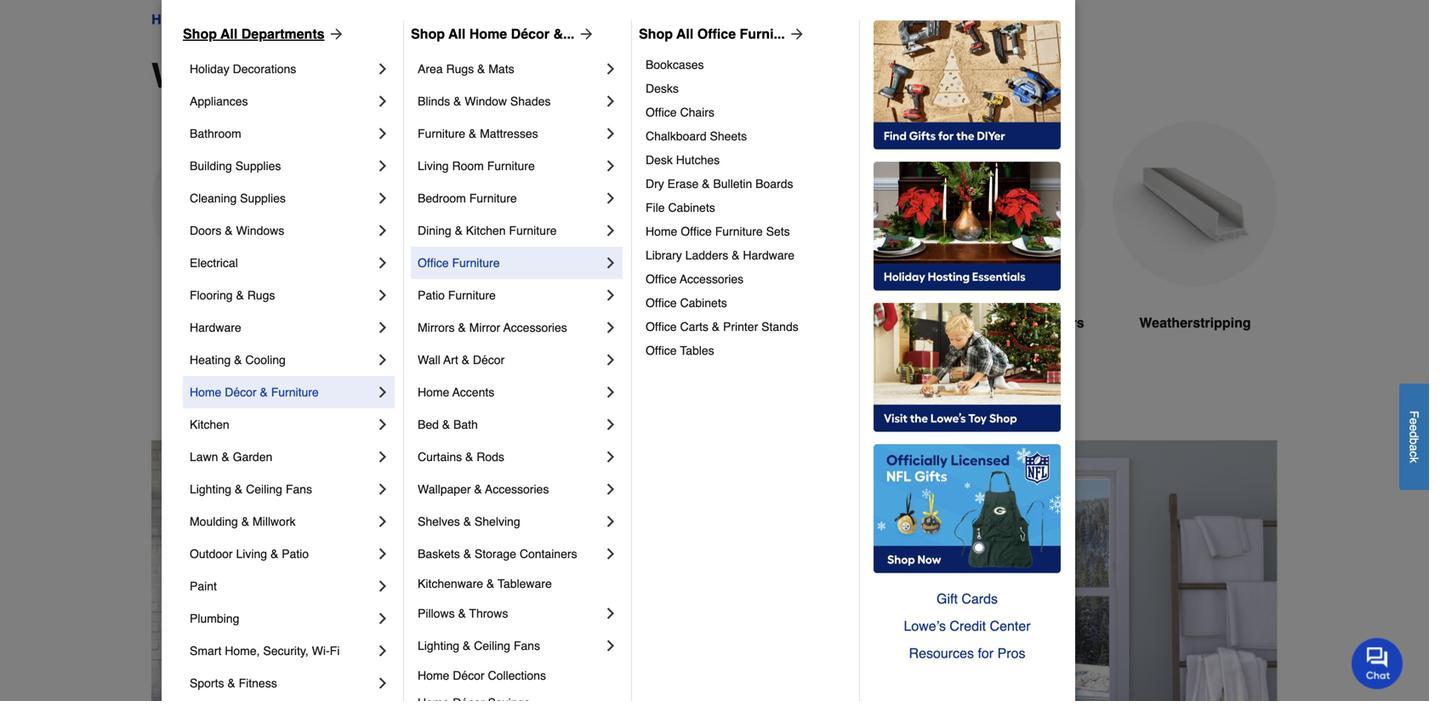 Task type: vqa. For each thing, say whether or not it's contained in the screenshot.
main content
no



Task type: locate. For each thing, give the bounding box(es) containing it.
ceiling up the home décor collections
[[474, 639, 511, 653]]

3 shop from the left
[[639, 26, 673, 42]]

furniture down bedroom furniture link
[[509, 224, 557, 237]]

all up bookcases
[[677, 26, 694, 42]]

a blue six-lite, two-panel, shaker-style exterior door. image
[[151, 122, 317, 286]]

& up living room furniture
[[469, 127, 477, 140]]

office down dining
[[418, 256, 449, 270]]

kitchenware & tableware link
[[418, 570, 620, 597]]

accessories down curtains & rods link
[[485, 483, 549, 496]]

office furniture
[[418, 256, 500, 270]]

supplies for building supplies
[[236, 159, 281, 173]]

chevron right image
[[374, 60, 392, 77], [603, 93, 620, 110], [374, 125, 392, 142], [603, 125, 620, 142], [374, 157, 392, 174], [603, 157, 620, 174], [374, 190, 392, 207], [374, 222, 392, 239], [603, 287, 620, 304], [603, 319, 620, 336], [374, 352, 392, 369], [374, 384, 392, 401], [603, 384, 620, 401], [603, 416, 620, 433], [374, 449, 392, 466], [374, 481, 392, 498], [603, 513, 620, 530], [374, 546, 392, 563], [374, 578, 392, 595], [603, 605, 620, 622], [374, 610, 392, 627], [603, 637, 620, 654]]

& left mats
[[477, 62, 485, 76]]

library ladders & hardware link
[[646, 243, 848, 267]]

mattresses
[[480, 127, 538, 140]]

cleaning supplies link
[[190, 182, 374, 214]]

windows up 'holiday decorations'
[[204, 11, 259, 27]]

shop all home décor &... link
[[411, 24, 595, 44]]

wall
[[418, 353, 441, 367]]

arrow right image inside shop all departments link
[[325, 26, 345, 43]]

outdoor living & patio link
[[190, 538, 374, 570]]

smart
[[190, 644, 222, 658]]

moulding
[[190, 515, 238, 529]]

home inside 'home accents' link
[[418, 386, 450, 399]]

doors & windows
[[190, 224, 284, 237]]

décor
[[511, 26, 550, 42], [473, 353, 505, 367], [225, 386, 257, 399], [453, 669, 485, 683]]

blinds & window shades
[[418, 94, 551, 108]]

hardware down 'flooring'
[[190, 321, 241, 334]]

flooring & rugs link
[[190, 279, 374, 312]]

windows & doors
[[204, 11, 312, 27], [151, 56, 442, 95]]

&...
[[554, 26, 575, 42]]

chevron right image for patio furniture link
[[603, 287, 620, 304]]

office for office accessories
[[646, 272, 677, 286]]

arrow right image
[[325, 26, 345, 43], [785, 26, 806, 43]]

1 horizontal spatial ceiling
[[474, 639, 511, 653]]

chevron right image for holiday decorations link
[[374, 60, 392, 77]]

1 vertical spatial fans
[[514, 639, 540, 653]]

2 horizontal spatial shop
[[639, 26, 673, 42]]

appliances
[[190, 94, 248, 108]]

2 shop from the left
[[411, 26, 445, 42]]

doors & windows link
[[190, 214, 374, 247]]

1 vertical spatial supplies
[[240, 191, 286, 205]]

patio up interior doors
[[418, 289, 445, 302]]

furniture down "heating & cooling" link
[[271, 386, 319, 399]]

shop all departments
[[183, 26, 325, 42]]

bookcases link
[[646, 53, 848, 77]]

0 vertical spatial ceiling
[[246, 483, 283, 496]]

office inside 'link'
[[646, 296, 677, 310]]

office left tables
[[646, 344, 677, 357]]

living up bedroom
[[418, 159, 449, 173]]

shop up 'area'
[[411, 26, 445, 42]]

holiday decorations link
[[190, 53, 374, 85]]

& down cooling
[[260, 386, 268, 399]]

patio down the moulding & millwork link
[[282, 547, 309, 561]]

office up "office tables"
[[646, 320, 677, 334]]

wall art & décor link
[[418, 344, 603, 376]]

1 vertical spatial hardware
[[190, 321, 241, 334]]

hardware down sets
[[743, 249, 795, 262]]

0 vertical spatial hardware
[[743, 249, 795, 262]]

f
[[1408, 411, 1422, 418]]

fans up 'home décor collections' link at left
[[514, 639, 540, 653]]

3 all from the left
[[677, 26, 694, 42]]

1 vertical spatial kitchen
[[190, 418, 230, 432]]

chevron right image for 'home accents' link
[[603, 384, 620, 401]]

0 horizontal spatial all
[[221, 26, 238, 42]]

home inside 'home décor collections' link
[[418, 669, 450, 683]]

& down millwork
[[271, 547, 279, 561]]

windows & doors up decorations
[[204, 11, 312, 27]]

chevron right image for smart home, security, wi-fi
[[374, 643, 392, 660]]

boards
[[756, 177, 794, 191]]

2 e from the top
[[1408, 425, 1422, 431]]

resources for pros link
[[874, 640, 1061, 667]]

lighting down pillows
[[418, 639, 460, 653]]

chevron right image for curtains & rods
[[603, 449, 620, 466]]

chevron right image for moulding & millwork
[[374, 513, 392, 530]]

home for home office furniture sets
[[646, 225, 678, 238]]

desk
[[646, 153, 673, 167]]

bed
[[418, 418, 439, 432]]

chevron right image
[[603, 60, 620, 77], [374, 93, 392, 110], [603, 190, 620, 207], [603, 222, 620, 239], [374, 254, 392, 272], [603, 254, 620, 272], [374, 287, 392, 304], [374, 319, 392, 336], [603, 352, 620, 369], [374, 416, 392, 433], [603, 449, 620, 466], [603, 481, 620, 498], [374, 513, 392, 530], [603, 546, 620, 563], [374, 643, 392, 660], [374, 675, 392, 692]]

1 vertical spatial cabinets
[[680, 296, 727, 310]]

0 vertical spatial supplies
[[236, 159, 281, 173]]

1 vertical spatial living
[[236, 547, 267, 561]]

chevron right image for doors & windows link
[[374, 222, 392, 239]]

furniture & mattresses
[[418, 127, 538, 140]]

all
[[221, 26, 238, 42], [449, 26, 466, 42], [677, 26, 694, 42]]

f e e d b a c k
[[1408, 411, 1422, 463]]

home for home décor collections
[[418, 669, 450, 683]]

office carts & printer stands
[[646, 320, 799, 334]]

all up 'holiday decorations'
[[221, 26, 238, 42]]

baskets
[[418, 547, 460, 561]]

0 vertical spatial patio
[[418, 289, 445, 302]]

0 vertical spatial rugs
[[446, 62, 474, 76]]

collections
[[488, 669, 546, 683]]

0 vertical spatial windows & doors
[[204, 11, 312, 27]]

cabinets down "erase"
[[668, 201, 716, 214]]

lawn & garden
[[190, 450, 273, 464]]

supplies down building supplies link
[[240, 191, 286, 205]]

0 horizontal spatial lighting & ceiling fans
[[190, 483, 312, 496]]

rugs up hardware link
[[247, 289, 275, 302]]

& right bed
[[442, 418, 450, 432]]

doors
[[276, 11, 312, 27], [344, 56, 442, 95], [190, 224, 222, 237], [242, 315, 281, 331], [432, 315, 471, 331], [809, 315, 848, 331], [973, 315, 1012, 331]]

décor down 'heating & cooling'
[[225, 386, 257, 399]]

1 vertical spatial ceiling
[[474, 639, 511, 653]]

furniture & mattresses link
[[418, 117, 603, 150]]

lighting & ceiling fans up the home décor collections
[[418, 639, 540, 653]]

& right shelves
[[464, 515, 472, 529]]

bedroom furniture link
[[418, 182, 603, 214]]

& right carts
[[712, 320, 720, 334]]

0 vertical spatial cabinets
[[668, 201, 716, 214]]

1 horizontal spatial lighting & ceiling fans
[[418, 639, 540, 653]]

& left storage
[[464, 547, 472, 561]]

chevron right image for the 'mirrors & mirror accessories' "link"
[[603, 319, 620, 336]]

windows
[[204, 11, 259, 27], [151, 56, 301, 95], [236, 224, 284, 237], [589, 315, 649, 331]]

kitchen down the bedroom furniture
[[466, 224, 506, 237]]

ceiling
[[246, 483, 283, 496], [474, 639, 511, 653]]

stands
[[762, 320, 799, 334]]

interior
[[381, 315, 428, 331]]

fans down the lawn & garden 'link'
[[286, 483, 312, 496]]

chevron right image for wallpaper & accessories
[[603, 481, 620, 498]]

hardware
[[743, 249, 795, 262], [190, 321, 241, 334]]

chevron right image for outdoor living & patio link
[[374, 546, 392, 563]]

smart home, security, wi-fi
[[190, 644, 340, 658]]

kitchenware
[[418, 577, 483, 591]]

wall art & décor
[[418, 353, 505, 367]]

lowe's credit center link
[[874, 613, 1061, 640]]

home inside shop all home décor &... link
[[470, 26, 507, 42]]

mirror
[[470, 321, 501, 334]]

windows link
[[536, 122, 701, 374]]

pros
[[998, 646, 1026, 661]]

0 horizontal spatial fans
[[286, 483, 312, 496]]

0 vertical spatial accessories
[[680, 272, 744, 286]]

office up bookcases link
[[698, 26, 736, 42]]

room
[[452, 159, 484, 173]]

lighting up moulding
[[190, 483, 232, 496]]

0 horizontal spatial hardware
[[190, 321, 241, 334]]

visit the lowe's toy shop. image
[[874, 303, 1061, 432]]

lighting & ceiling fans
[[190, 483, 312, 496], [418, 639, 540, 653]]

office down library
[[646, 272, 677, 286]]

2 all from the left
[[449, 26, 466, 42]]

cards
[[962, 591, 998, 607]]

exterior doors link
[[151, 122, 317, 374]]

weatherstripping
[[1140, 315, 1252, 331]]

rugs
[[446, 62, 474, 76], [247, 289, 275, 302]]

2 arrow right image from the left
[[785, 26, 806, 43]]

1 shop from the left
[[183, 26, 217, 42]]

0 vertical spatial fans
[[286, 483, 312, 496]]

building supplies
[[190, 159, 281, 173]]

1 horizontal spatial lighting & ceiling fans link
[[418, 630, 603, 662]]

& right art
[[462, 353, 470, 367]]

chevron right image for pillows & throws link
[[603, 605, 620, 622]]

lighting for the bottom lighting & ceiling fans link
[[418, 639, 460, 653]]

shelving
[[475, 515, 521, 529]]

garage doors & openers link
[[921, 122, 1086, 374]]

0 horizontal spatial arrow right image
[[325, 26, 345, 43]]

accessories up wall art & décor link
[[504, 321, 568, 334]]

& right "erase"
[[702, 177, 710, 191]]

resources for pros
[[909, 646, 1026, 661]]

windows up "office tables"
[[589, 315, 649, 331]]

rugs right 'area'
[[446, 62, 474, 76]]

lighting & ceiling fans down garden
[[190, 483, 312, 496]]

office accessories
[[646, 272, 744, 286]]

furniture up library ladders & hardware 'link' on the top of page
[[716, 225, 763, 238]]

cabinets inside 'link'
[[680, 296, 727, 310]]

1 horizontal spatial lighting
[[418, 639, 460, 653]]

chevron right image for shelves & shelving link
[[603, 513, 620, 530]]

ceiling up millwork
[[246, 483, 283, 496]]

office for office chairs
[[646, 106, 677, 119]]

0 horizontal spatial lighting
[[190, 483, 232, 496]]

all for home
[[449, 26, 466, 42]]

2 horizontal spatial all
[[677, 26, 694, 42]]

0 vertical spatial kitchen
[[466, 224, 506, 237]]

curtains & rods link
[[418, 441, 603, 473]]

1 vertical spatial lighting & ceiling fans
[[418, 639, 540, 653]]

shop up bookcases
[[639, 26, 673, 42]]

home inside home office furniture sets link
[[646, 225, 678, 238]]

1 horizontal spatial hardware
[[743, 249, 795, 262]]

home décor collections link
[[418, 662, 620, 689]]

kitchen up lawn
[[190, 418, 230, 432]]

chevron right image for kitchen
[[374, 416, 392, 433]]

shop all departments link
[[183, 24, 345, 44]]

1 horizontal spatial living
[[418, 159, 449, 173]]

desks
[[646, 82, 679, 95]]

office down office accessories
[[646, 296, 677, 310]]

1 vertical spatial patio
[[282, 547, 309, 561]]

2 vertical spatial accessories
[[485, 483, 549, 496]]

garage
[[922, 315, 969, 331]]

0 vertical spatial lighting & ceiling fans link
[[190, 473, 374, 506]]

1 horizontal spatial arrow right image
[[785, 26, 806, 43]]

accessories
[[680, 272, 744, 286], [504, 321, 568, 334], [485, 483, 549, 496]]

cabinets for office cabinets
[[680, 296, 727, 310]]

hardware inside 'link'
[[743, 249, 795, 262]]

0 vertical spatial lighting
[[190, 483, 232, 496]]

area rugs & mats
[[418, 62, 515, 76]]

supplies up cleaning supplies
[[236, 159, 281, 173]]

lighting & ceiling fans link up collections
[[418, 630, 603, 662]]

1 all from the left
[[221, 26, 238, 42]]

1 horizontal spatial rugs
[[446, 62, 474, 76]]

0 horizontal spatial kitchen
[[190, 418, 230, 432]]

office tables
[[646, 344, 715, 357]]

throws
[[469, 607, 508, 620]]

1 vertical spatial lighting
[[418, 639, 460, 653]]

cabinets
[[668, 201, 716, 214], [680, 296, 727, 310]]

holiday hosting essentials. image
[[874, 162, 1061, 291]]

bulletin
[[714, 177, 753, 191]]

lighting for lighting & ceiling fans link to the left
[[190, 483, 232, 496]]

windows & doors down the departments
[[151, 56, 442, 95]]

& down home office furniture sets link
[[732, 249, 740, 262]]

gift cards link
[[874, 586, 1061, 613]]

1 vertical spatial windows & doors
[[151, 56, 442, 95]]

office for office furniture
[[418, 256, 449, 270]]

chevron right image for appliances
[[374, 93, 392, 110]]

heating & cooling
[[190, 353, 286, 367]]

office down desks
[[646, 106, 677, 119]]

garage doors & openers
[[922, 315, 1085, 331]]

home décor collections
[[418, 669, 546, 683]]

1 vertical spatial accessories
[[504, 321, 568, 334]]

arrow right image up holiday decorations link
[[325, 26, 345, 43]]

accessories down ladders
[[680, 272, 744, 286]]

windows down shop all departments in the left of the page
[[151, 56, 301, 95]]

lighting & ceiling fans link up millwork
[[190, 473, 374, 506]]

office for office tables
[[646, 344, 677, 357]]

all up 'area rugs & mats' on the left of page
[[449, 26, 466, 42]]

departments
[[241, 26, 325, 42]]

home inside home décor & furniture link
[[190, 386, 222, 399]]

dry
[[646, 177, 665, 191]]

0 vertical spatial living
[[418, 159, 449, 173]]

1 horizontal spatial all
[[449, 26, 466, 42]]

1 arrow right image from the left
[[325, 26, 345, 43]]

living down moulding & millwork
[[236, 547, 267, 561]]

arrow right image up bookcases link
[[785, 26, 806, 43]]

bath
[[454, 418, 478, 432]]

shop up the holiday at the left top
[[183, 26, 217, 42]]

fans
[[286, 483, 312, 496], [514, 639, 540, 653]]

1 horizontal spatial shop
[[411, 26, 445, 42]]

furniture down dining & kitchen furniture
[[452, 256, 500, 270]]

e up b
[[1408, 425, 1422, 431]]

furniture up dining & kitchen furniture
[[470, 191, 517, 205]]

1 horizontal spatial fans
[[514, 639, 540, 653]]

0 vertical spatial lighting & ceiling fans
[[190, 483, 312, 496]]

chalkboard sheets link
[[646, 124, 848, 148]]

0 horizontal spatial shop
[[183, 26, 217, 42]]

shades
[[511, 94, 551, 108]]

e up the d
[[1408, 418, 1422, 425]]

chevron right image for furniture & mattresses link
[[603, 125, 620, 142]]

heating & cooling link
[[190, 344, 374, 376]]

1 vertical spatial rugs
[[247, 289, 275, 302]]

paint link
[[190, 570, 374, 603]]

furniture down furniture & mattresses link
[[487, 159, 535, 173]]

cabinets down office accessories
[[680, 296, 727, 310]]

c
[[1408, 451, 1422, 457]]

arrow right image inside shop all office furni... link
[[785, 26, 806, 43]]



Task type: describe. For each thing, give the bounding box(es) containing it.
shelves & shelving
[[418, 515, 521, 529]]

garden
[[233, 450, 273, 464]]

0 horizontal spatial ceiling
[[246, 483, 283, 496]]

shop for shop all departments
[[183, 26, 217, 42]]

& up moulding & millwork
[[235, 483, 243, 496]]

supplies for cleaning supplies
[[240, 191, 286, 205]]

a blue chamberlain garage door opener with two white light panels. image
[[921, 122, 1086, 286]]

art
[[444, 353, 459, 367]]

patio furniture link
[[418, 279, 603, 312]]

chevron right image for electrical
[[374, 254, 392, 272]]

center
[[990, 618, 1031, 634]]

arrow right image for shop all office furni...
[[785, 26, 806, 43]]

office tables link
[[646, 339, 848, 363]]

arrow right image for shop all departments
[[325, 26, 345, 43]]

office for office cabinets
[[646, 296, 677, 310]]

bed & bath
[[418, 418, 478, 432]]

wi-
[[312, 644, 330, 658]]

chevron right image for home décor & furniture link
[[374, 384, 392, 401]]

cleaning supplies
[[190, 191, 286, 205]]

fi
[[330, 644, 340, 658]]

chevron right image for office furniture
[[603, 254, 620, 272]]

décor left &...
[[511, 26, 550, 42]]

cabinets for file cabinets
[[668, 201, 716, 214]]

& right lawn
[[222, 450, 230, 464]]

décor down mirrors & mirror accessories
[[473, 353, 505, 367]]

& down pillows & throws
[[463, 639, 471, 653]]

accents
[[453, 386, 495, 399]]

kitchenware & tableware
[[418, 577, 552, 591]]

chevron right image for flooring & rugs
[[374, 287, 392, 304]]

shop for shop all home décor &...
[[411, 26, 445, 42]]

& down the departments
[[310, 56, 335, 95]]

& up throws
[[487, 577, 495, 591]]

home for home accents
[[418, 386, 450, 399]]

chevron right image for living room furniture link
[[603, 157, 620, 174]]

chevron right image for area rugs & mats
[[603, 60, 620, 77]]

windows up the electrical link
[[236, 224, 284, 237]]

arrow right image
[[575, 26, 595, 43]]

dining & kitchen furniture link
[[418, 214, 603, 247]]

chevron right image for baskets & storage containers
[[603, 546, 620, 563]]

appliances link
[[190, 85, 374, 117]]

electrical link
[[190, 247, 374, 279]]

tables
[[680, 344, 715, 357]]

electrical
[[190, 256, 238, 270]]

sheets
[[710, 129, 747, 143]]

flooring
[[190, 289, 233, 302]]

chevron right image for dining & kitchen furniture
[[603, 222, 620, 239]]

a black double-hung window with six panes. image
[[536, 122, 701, 286]]

shop for shop all office furni...
[[639, 26, 673, 42]]

cleaning
[[190, 191, 237, 205]]

blinds
[[418, 94, 450, 108]]

blinds & window shades link
[[418, 85, 603, 117]]

chevron right image for sports & fitness
[[374, 675, 392, 692]]

home for home décor & furniture
[[190, 386, 222, 399]]

office accessories link
[[646, 267, 848, 291]]

chevron right image for wall art & décor
[[603, 352, 620, 369]]

a barn door with a brown frame, three frosted glass panels, black hardware and a black track. image
[[729, 122, 894, 286]]

dry erase & bulletin boards link
[[646, 172, 848, 196]]

holiday
[[190, 62, 230, 76]]

1 horizontal spatial kitchen
[[466, 224, 506, 237]]

paint
[[190, 580, 217, 593]]

a white three-panel, craftsman-style, prehung interior door with doorframe and hinges. image
[[344, 122, 509, 286]]

decorations
[[233, 62, 296, 76]]

building
[[190, 159, 232, 173]]

chat invite button image
[[1352, 638, 1404, 689]]

all for departments
[[221, 26, 238, 42]]

1 horizontal spatial patio
[[418, 289, 445, 302]]

file cabinets link
[[646, 196, 848, 220]]

holiday decorations
[[190, 62, 296, 76]]

desk hutches
[[646, 153, 720, 167]]

chevron right image for "heating & cooling" link
[[374, 352, 392, 369]]

furniture down blinds
[[418, 127, 466, 140]]

1 e from the top
[[1408, 418, 1422, 425]]

chevron right image for the lawn & garden 'link'
[[374, 449, 392, 466]]

0 horizontal spatial patio
[[282, 547, 309, 561]]

& right blinds
[[454, 94, 462, 108]]

outdoor
[[190, 547, 233, 561]]

curtains & rods
[[418, 450, 505, 464]]

& up shelves & shelving
[[474, 483, 482, 496]]

& left millwork
[[241, 515, 249, 529]]

interior doors link
[[344, 122, 509, 374]]

a piece of white weatherstripping. image
[[1113, 122, 1278, 286]]

carts
[[680, 320, 709, 334]]

& left mirror
[[458, 321, 466, 334]]

credit
[[950, 618, 987, 634]]

storage
[[475, 547, 517, 561]]

desk hutches link
[[646, 148, 848, 172]]

home link
[[151, 9, 189, 30]]

barn
[[774, 315, 805, 331]]

shop all office furni...
[[639, 26, 785, 42]]

home décor & furniture
[[190, 386, 319, 399]]

office up ladders
[[681, 225, 712, 238]]

& right pillows
[[458, 607, 466, 620]]

dining
[[418, 224, 452, 237]]

& right dining
[[455, 224, 463, 237]]

office for office carts & printer stands
[[646, 320, 677, 334]]

office carts & printer stands link
[[646, 315, 848, 339]]

barn doors
[[774, 315, 848, 331]]

& down cleaning supplies
[[225, 224, 233, 237]]

gift cards
[[937, 591, 998, 607]]

chalkboard sheets
[[646, 129, 747, 143]]

bathroom
[[190, 127, 241, 140]]

& left openers on the right
[[1016, 315, 1026, 331]]

plumbing
[[190, 612, 239, 626]]

chevron right image for the bed & bath link
[[603, 416, 620, 433]]

chevron right image for blinds & window shades link
[[603, 93, 620, 110]]

home for home
[[151, 11, 189, 27]]

shelves & shelving link
[[418, 506, 603, 538]]

0 horizontal spatial lighting & ceiling fans link
[[190, 473, 374, 506]]

k
[[1408, 457, 1422, 463]]

office cabinets
[[646, 296, 727, 310]]

chevron right image for bedroom furniture
[[603, 190, 620, 207]]

0 horizontal spatial living
[[236, 547, 267, 561]]

furniture up mirror
[[448, 289, 496, 302]]

wallpaper & accessories
[[418, 483, 549, 496]]

wallpaper
[[418, 483, 471, 496]]

chevron right image for the bathroom link
[[374, 125, 392, 142]]

décor left collections
[[453, 669, 485, 683]]

d
[[1408, 431, 1422, 438]]

officially licensed n f l gifts. shop now. image
[[874, 444, 1061, 574]]

chevron right image for plumbing link
[[374, 610, 392, 627]]

bedroom
[[418, 191, 466, 205]]

advertisement region
[[151, 440, 1278, 701]]

chevron right image for building supplies link
[[374, 157, 392, 174]]

& left rods
[[466, 450, 474, 464]]

1 vertical spatial lighting & ceiling fans link
[[418, 630, 603, 662]]

& up decorations
[[263, 11, 272, 27]]

& right sports
[[228, 677, 235, 690]]

building supplies link
[[190, 150, 374, 182]]

containers
[[520, 547, 578, 561]]

sports & fitness link
[[190, 667, 374, 700]]

interior doors
[[381, 315, 471, 331]]

mirrors & mirror accessories link
[[418, 312, 603, 344]]

ladders
[[686, 249, 729, 262]]

chevron right image for paint link
[[374, 578, 392, 595]]

all for office
[[677, 26, 694, 42]]

office cabinets link
[[646, 291, 848, 315]]

office chairs link
[[646, 100, 848, 124]]

& left cooling
[[234, 353, 242, 367]]

living room furniture link
[[418, 150, 603, 182]]

chevron right image for hardware
[[374, 319, 392, 336]]

find gifts for the diyer. image
[[874, 20, 1061, 150]]

file
[[646, 201, 665, 214]]

0 horizontal spatial rugs
[[247, 289, 275, 302]]

sets
[[766, 225, 790, 238]]

bookcases
[[646, 58, 704, 71]]

fitness
[[239, 677, 277, 690]]

home décor & furniture link
[[190, 376, 374, 409]]

weatherstripping link
[[1113, 122, 1278, 374]]

& up exterior doors
[[236, 289, 244, 302]]

pillows & throws
[[418, 607, 508, 620]]

chevron right image for cleaning supplies link
[[374, 190, 392, 207]]



